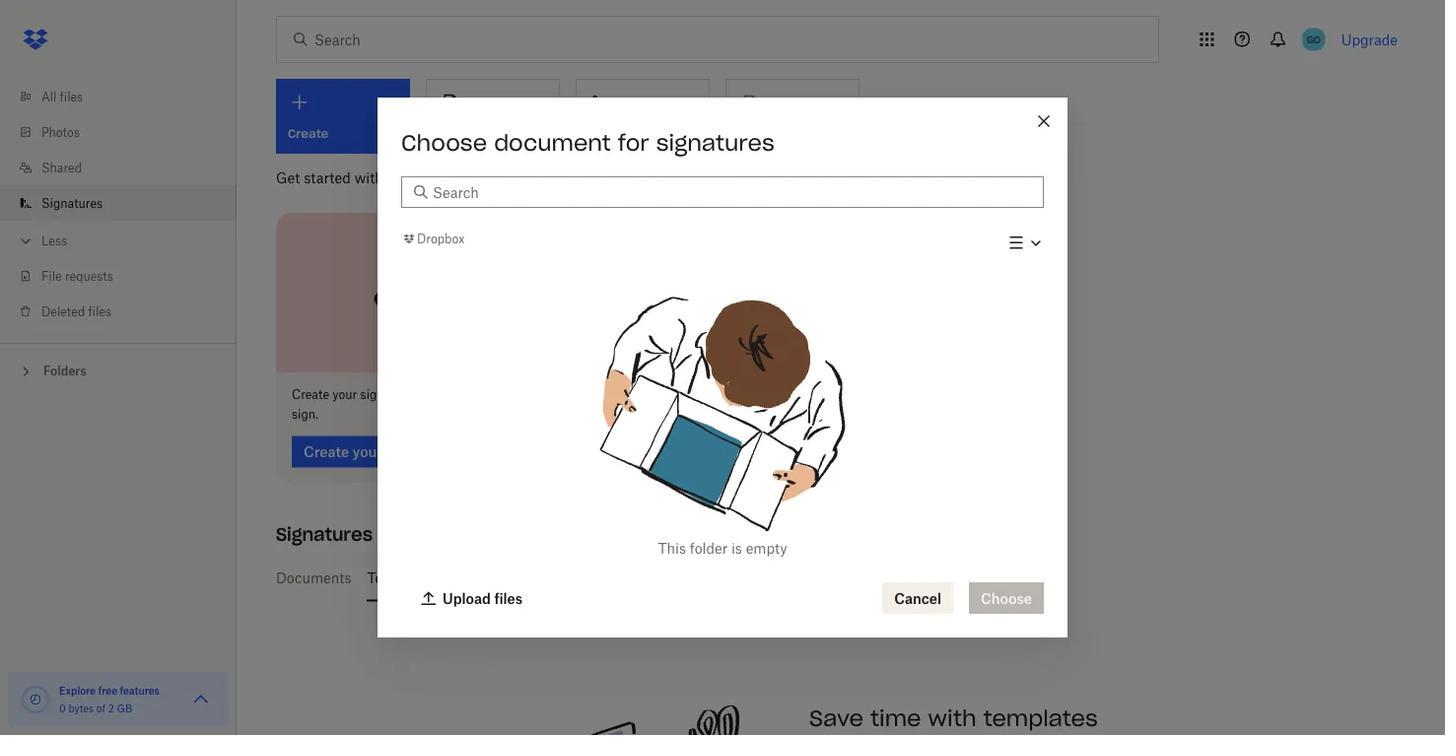 Task type: describe. For each thing, give the bounding box(es) containing it.
signatures link
[[16, 185, 237, 221]]

choose document for signatures
[[401, 129, 775, 157]]

get signatures
[[439, 126, 527, 141]]

2
[[108, 702, 114, 715]]

with for time
[[928, 704, 977, 732]]

save
[[809, 704, 864, 732]]

this
[[658, 540, 686, 556]]

deleted files link
[[16, 294, 237, 329]]

less image
[[16, 231, 35, 251]]

file requests
[[41, 269, 113, 283]]

signatures inside button
[[463, 126, 527, 141]]

upload files
[[443, 590, 523, 607]]

0
[[59, 702, 66, 715]]

list containing all files
[[0, 67, 237, 343]]

tab list containing documents
[[276, 555, 1390, 602]]

sign yourself
[[589, 126, 667, 141]]

dropbox link
[[401, 229, 465, 249]]

choose
[[401, 129, 487, 157]]

cancel button
[[882, 583, 953, 614]]

sign
[[589, 126, 614, 141]]

upgrade
[[1341, 31, 1398, 48]]

photos
[[41, 125, 80, 139]]

so
[[416, 387, 429, 402]]

started
[[304, 169, 351, 186]]

free
[[98, 685, 117, 697]]

upload
[[443, 590, 491, 607]]

dropbox image
[[16, 20, 55, 59]]

explore free features 0 bytes of 2 gb
[[59, 685, 160, 715]]

signature
[[360, 387, 413, 402]]

templates
[[984, 704, 1098, 732]]

all files link
[[16, 79, 237, 114]]

empty
[[746, 540, 787, 556]]

get for get signatures
[[439, 126, 460, 141]]

always
[[469, 387, 507, 402]]

to
[[544, 387, 555, 402]]

documents
[[276, 570, 351, 587]]

signatures for get started with signatures
[[387, 169, 456, 186]]

bytes
[[68, 702, 94, 715]]

your
[[333, 387, 357, 402]]

create
[[292, 387, 329, 402]]

photos link
[[16, 114, 237, 150]]

file requests link
[[16, 258, 237, 294]]

dropbox
[[417, 232, 465, 246]]

features
[[120, 685, 160, 697]]

save time with templates
[[809, 704, 1098, 732]]

document
[[494, 129, 611, 157]]

you're
[[432, 387, 465, 402]]

less
[[41, 233, 67, 248]]

deleted
[[41, 304, 85, 319]]



Task type: vqa. For each thing, say whether or not it's contained in the screenshot.
The On
no



Task type: locate. For each thing, give the bounding box(es) containing it.
time
[[871, 704, 921, 732]]

Search text field
[[433, 181, 1032, 203]]

1 vertical spatial signatures
[[276, 524, 373, 546]]

upgrade link
[[1341, 31, 1398, 48]]

get up the get started with signatures
[[439, 126, 460, 141]]

files
[[60, 89, 83, 104], [88, 304, 112, 319], [494, 590, 523, 607]]

files inside button
[[494, 590, 523, 607]]

folders
[[43, 364, 86, 379]]

shared
[[41, 160, 82, 175]]

0 horizontal spatial files
[[60, 89, 83, 104]]

0 vertical spatial get
[[439, 126, 460, 141]]

files for deleted files
[[88, 304, 112, 319]]

get
[[439, 126, 460, 141], [276, 169, 300, 186]]

shared link
[[16, 150, 237, 185]]

get for get started with signatures
[[276, 169, 300, 186]]

folders button
[[0, 356, 237, 385]]

signatures for choose document for signatures
[[656, 129, 775, 157]]

sign yourself button
[[576, 79, 710, 154]]

files right deleted
[[88, 304, 112, 319]]

1 horizontal spatial signatures
[[463, 126, 527, 141]]

2 horizontal spatial signatures
[[656, 129, 775, 157]]

this folder is empty
[[658, 540, 787, 556]]

1 vertical spatial files
[[88, 304, 112, 319]]

all files
[[41, 89, 83, 104]]

2 vertical spatial files
[[494, 590, 523, 607]]

yourself
[[617, 126, 667, 141]]

1 vertical spatial get
[[276, 169, 300, 186]]

create your signature so you're always ready to sign.
[[292, 387, 555, 422]]

get started with signatures
[[276, 169, 456, 186]]

with for started
[[355, 169, 383, 186]]

signatures inside signatures link
[[41, 196, 103, 210]]

file
[[41, 269, 62, 283]]

with right 'started'
[[355, 169, 383, 186]]

0 horizontal spatial with
[[355, 169, 383, 186]]

get inside button
[[439, 126, 460, 141]]

files right upload
[[494, 590, 523, 607]]

signatures
[[41, 196, 103, 210], [276, 524, 373, 546]]

for
[[618, 129, 649, 157]]

templates
[[367, 570, 435, 587]]

files for upload files
[[494, 590, 523, 607]]

ready
[[510, 387, 541, 402]]

signatures down shared
[[41, 196, 103, 210]]

requests
[[65, 269, 113, 283]]

0 horizontal spatial get
[[276, 169, 300, 186]]

with right time
[[928, 704, 977, 732]]

get left 'started'
[[276, 169, 300, 186]]

quota usage element
[[20, 684, 51, 716]]

deleted files
[[41, 304, 112, 319]]

0 vertical spatial signatures
[[41, 196, 103, 210]]

signatures inside dialog
[[656, 129, 775, 157]]

1 horizontal spatial signatures
[[276, 524, 373, 546]]

files right all
[[60, 89, 83, 104]]

1 horizontal spatial files
[[88, 304, 112, 319]]

cancel
[[894, 590, 942, 607]]

tab list
[[276, 555, 1390, 602]]

0 horizontal spatial signatures
[[387, 169, 456, 186]]

list
[[0, 67, 237, 343]]

1 horizontal spatial with
[[928, 704, 977, 732]]

folder
[[690, 540, 728, 556]]

get signatures button
[[426, 79, 560, 154]]

0 horizontal spatial signatures
[[41, 196, 103, 210]]

sign.
[[292, 407, 318, 422]]

files inside "link"
[[88, 304, 112, 319]]

choose document for signatures dialog
[[378, 98, 1068, 638]]

of
[[96, 702, 106, 715]]

signatures up documents tab
[[276, 524, 373, 546]]

is
[[731, 540, 742, 556]]

all
[[41, 89, 56, 104]]

2 horizontal spatial files
[[494, 590, 523, 607]]

templates tab
[[367, 555, 435, 602]]

signatures
[[463, 126, 527, 141], [656, 129, 775, 157], [387, 169, 456, 186]]

explore
[[59, 685, 96, 697]]

0 vertical spatial files
[[60, 89, 83, 104]]

signatures list item
[[0, 185, 237, 221]]

1 horizontal spatial get
[[439, 126, 460, 141]]

1 vertical spatial with
[[928, 704, 977, 732]]

files for all files
[[60, 89, 83, 104]]

with
[[355, 169, 383, 186], [928, 704, 977, 732]]

upload files button
[[409, 583, 534, 614]]

documents tab
[[276, 555, 351, 602]]

gb
[[117, 702, 132, 715]]

0 vertical spatial with
[[355, 169, 383, 186]]



